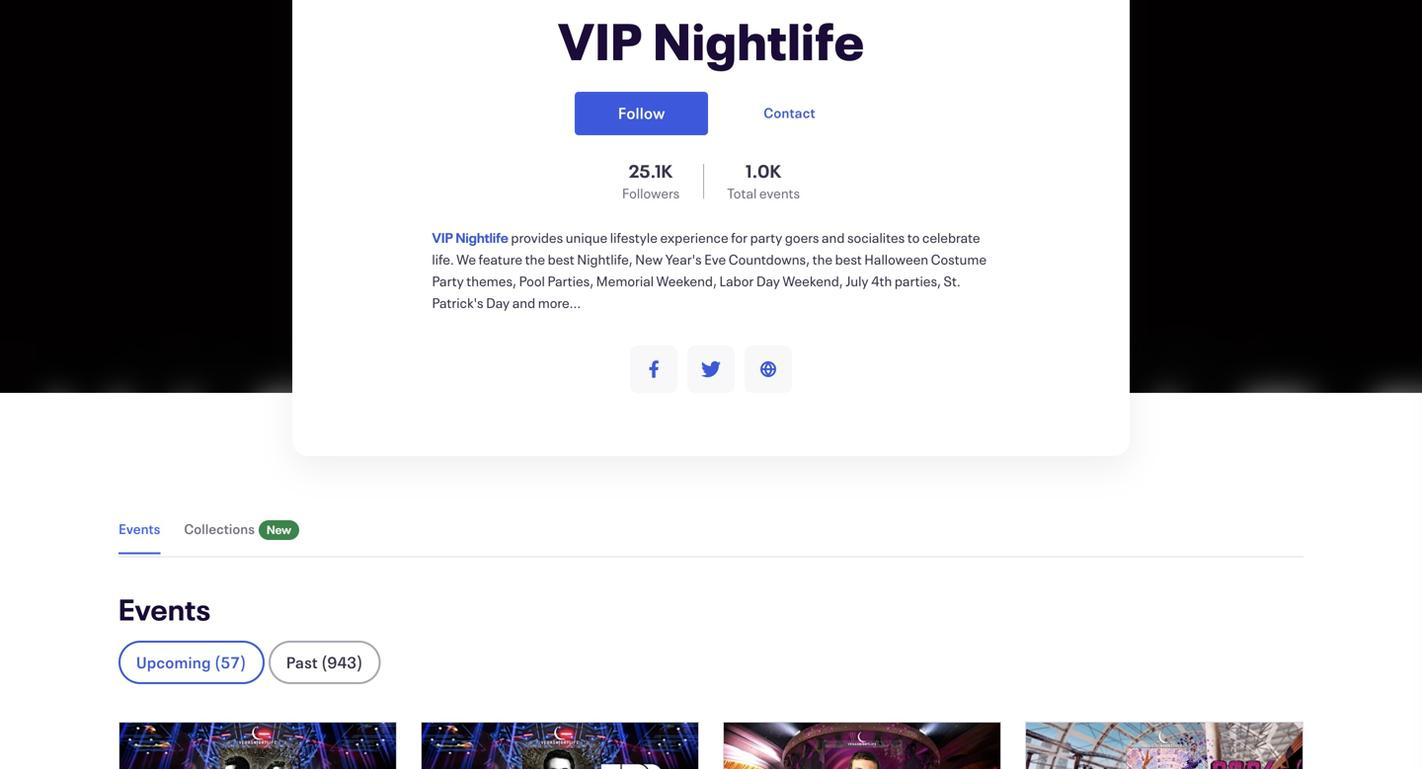 Task type: vqa. For each thing, say whether or not it's contained in the screenshot.
From $23.02
no



Task type: locate. For each thing, give the bounding box(es) containing it.
1 vertical spatial events
[[119, 590, 211, 629]]

lifestyle
[[610, 229, 658, 247]]

best up july
[[835, 250, 862, 269]]

nightlife up contact
[[653, 6, 865, 74]]

more...
[[538, 294, 581, 312]]

1 horizontal spatial weekend,
[[783, 272, 843, 290]]

past (943) button
[[268, 641, 381, 684]]

themes,
[[466, 272, 516, 290]]

0 vertical spatial new
[[635, 250, 663, 269]]

1 events from the top
[[119, 520, 160, 538]]

events left collections
[[119, 520, 160, 538]]

day
[[756, 272, 780, 290], [486, 294, 510, 312]]

pool
[[519, 272, 545, 290]]

new down lifestyle
[[635, 250, 663, 269]]

st.
[[944, 272, 961, 290]]

(943)
[[321, 652, 363, 673]]

1 horizontal spatial day
[[756, 272, 780, 290]]

(57)
[[214, 652, 247, 673]]

0 horizontal spatial new
[[267, 522, 291, 538]]

1 horizontal spatial best
[[835, 250, 862, 269]]

weekend,
[[656, 272, 717, 290], [783, 272, 843, 290]]

1 horizontal spatial and
[[822, 229, 845, 247]]

1 horizontal spatial vip
[[558, 6, 643, 74]]

halloween
[[864, 250, 928, 269]]

0 horizontal spatial and
[[512, 294, 535, 312]]

party
[[432, 272, 464, 290]]

events up upcoming
[[119, 590, 211, 629]]

day down 'themes,'
[[486, 294, 510, 312]]

parties,
[[548, 272, 594, 290]]

0 horizontal spatial best
[[548, 250, 574, 269]]

nightlife up 'we'
[[456, 229, 508, 247]]

0 horizontal spatial nightlife
[[456, 229, 508, 247]]

1 horizontal spatial the
[[812, 250, 833, 269]]

nightlife
[[653, 6, 865, 74], [456, 229, 508, 247]]

experience
[[660, 229, 728, 247]]

weekend, left july
[[783, 272, 843, 290]]

0 vertical spatial vip nightlife
[[558, 6, 865, 74]]

vip nightlife
[[558, 6, 865, 74], [432, 229, 508, 247]]

new
[[635, 250, 663, 269], [267, 522, 291, 538]]

1 horizontal spatial new
[[635, 250, 663, 269]]

1 vertical spatial vip
[[432, 229, 453, 247]]

1 weekend, from the left
[[656, 272, 717, 290]]

1 vertical spatial vip nightlife
[[432, 229, 508, 247]]

and
[[822, 229, 845, 247], [512, 294, 535, 312]]

the down provides
[[525, 250, 545, 269]]

and right goers
[[822, 229, 845, 247]]

party
[[750, 229, 782, 247]]

0 horizontal spatial vip nightlife
[[432, 229, 508, 247]]

vip
[[558, 6, 643, 74], [432, 229, 453, 247]]

celebrate
[[922, 229, 980, 247]]

1 vertical spatial new
[[267, 522, 291, 538]]

the down goers
[[812, 250, 833, 269]]

and down pool
[[512, 294, 535, 312]]

total
[[727, 184, 757, 202]]

day down countdowns,
[[756, 272, 780, 290]]

upcoming (57) button
[[119, 641, 264, 684]]

best up parties, on the left
[[548, 250, 574, 269]]

nightlife,
[[577, 250, 633, 269]]

new right collections
[[267, 522, 291, 538]]

vip up follow
[[558, 6, 643, 74]]

1 vertical spatial nightlife
[[456, 229, 508, 247]]

0 vertical spatial nightlife
[[653, 6, 865, 74]]

the
[[525, 250, 545, 269], [812, 250, 833, 269]]

upcoming (57)
[[136, 652, 247, 673]]

0 vertical spatial events
[[119, 520, 160, 538]]

best
[[548, 250, 574, 269], [835, 250, 862, 269]]

0 horizontal spatial day
[[486, 294, 510, 312]]

socialites
[[847, 229, 905, 247]]

1 vertical spatial day
[[486, 294, 510, 312]]

1 horizontal spatial vip nightlife
[[558, 6, 865, 74]]

goers
[[785, 229, 819, 247]]

0 horizontal spatial vip
[[432, 229, 453, 247]]

0 horizontal spatial the
[[525, 250, 545, 269]]

vip nightlife link
[[432, 229, 508, 247]]

july
[[846, 272, 869, 290]]

events
[[759, 184, 800, 202]]

memorial
[[596, 272, 654, 290]]

1.0k
[[746, 159, 782, 183]]

new inside provides unique lifestyle experience for party goers and socialites to celebrate life.  we feature the best nightlife, new year's eve countdowns, the best halloween costume party themes, pool parties, memorial weekend, labor day weekend, july 4th parties, st. patrick's day and more...
[[635, 250, 663, 269]]

1 horizontal spatial nightlife
[[653, 6, 865, 74]]

1 best from the left
[[548, 250, 574, 269]]

vip up life.
[[432, 229, 453, 247]]

0 horizontal spatial weekend,
[[656, 272, 717, 290]]

labor
[[719, 272, 754, 290]]

1.0k total events
[[727, 159, 800, 202]]

events
[[119, 520, 160, 538], [119, 590, 211, 629]]

weekend, down year's
[[656, 272, 717, 290]]



Task type: describe. For each thing, give the bounding box(es) containing it.
2 weekend, from the left
[[783, 272, 843, 290]]

collections
[[184, 520, 255, 538]]

costume
[[931, 250, 987, 269]]

25.1k
[[629, 159, 673, 183]]

past
[[286, 652, 318, 673]]

2 events from the top
[[119, 590, 211, 629]]

provides unique lifestyle experience for party goers and socialites to celebrate life.  we feature the best nightlife, new year's eve countdowns, the best halloween costume party themes, pool parties, memorial weekend, labor day weekend, july 4th parties, st. patrick's day and more...
[[432, 229, 987, 312]]

provides
[[511, 229, 563, 247]]

countdowns,
[[729, 250, 810, 269]]

to
[[907, 229, 920, 247]]

2 best from the left
[[835, 250, 862, 269]]

feature
[[479, 250, 522, 269]]

events link
[[119, 520, 160, 538]]

year's
[[665, 250, 702, 269]]

past (943)
[[286, 652, 363, 673]]

upcoming
[[136, 652, 211, 673]]

unique
[[566, 229, 608, 247]]

1 vertical spatial and
[[512, 294, 535, 312]]

4th
[[871, 272, 892, 290]]

contact
[[764, 104, 816, 122]]

patrick's
[[432, 294, 483, 312]]

follow
[[618, 102, 665, 123]]

0 vertical spatial day
[[756, 272, 780, 290]]

parties,
[[895, 272, 941, 290]]

life.
[[432, 250, 454, 269]]

25.1k followers
[[622, 159, 680, 202]]

we
[[457, 250, 476, 269]]

followers
[[622, 184, 680, 202]]

0 vertical spatial vip
[[558, 6, 643, 74]]

0 vertical spatial and
[[822, 229, 845, 247]]

2 the from the left
[[812, 250, 833, 269]]

1 the from the left
[[525, 250, 545, 269]]

for
[[731, 229, 748, 247]]

eve
[[704, 250, 726, 269]]

contact button
[[732, 92, 847, 135]]

follow button
[[575, 92, 708, 135]]



